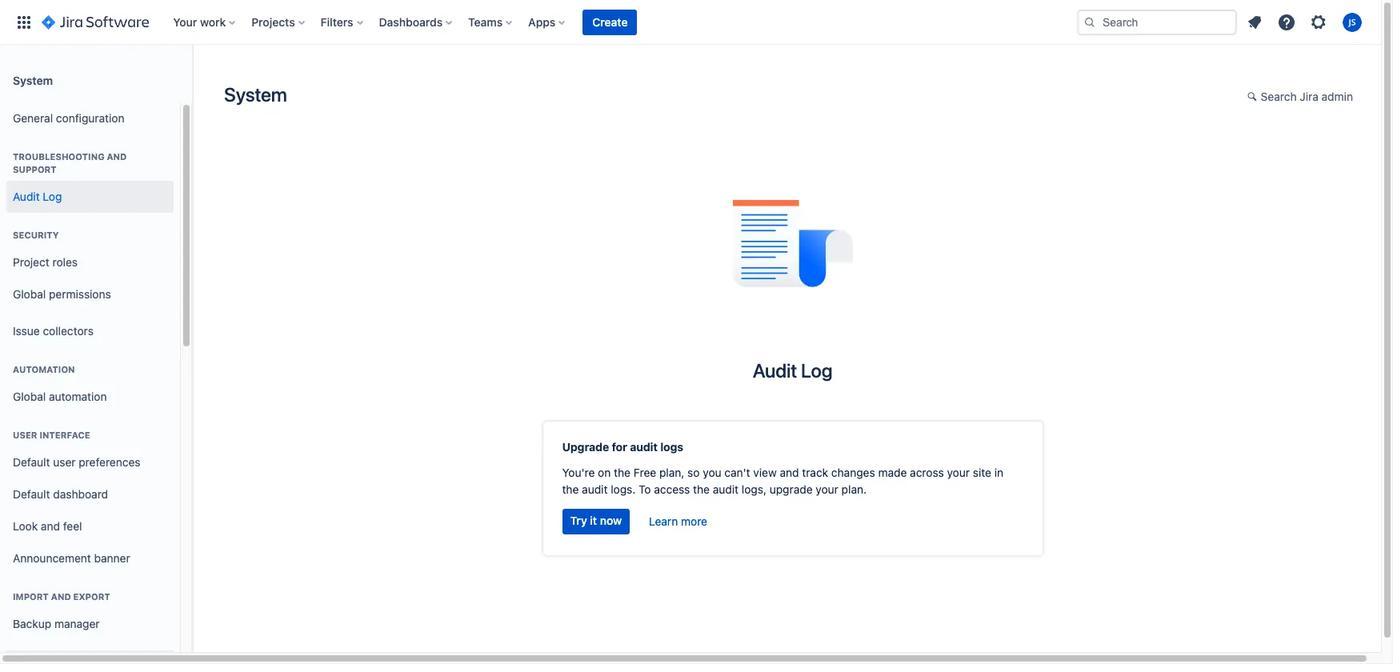 Task type: vqa. For each thing, say whether or not it's contained in the screenshot.
second Global from the top of the page
yes



Task type: describe. For each thing, give the bounding box(es) containing it.
learn
[[649, 515, 678, 528]]

1 horizontal spatial audit
[[630, 440, 658, 454]]

interface
[[40, 430, 90, 440]]

troubleshooting and support group
[[6, 134, 174, 218]]

your work
[[173, 15, 226, 28]]

announcement
[[13, 551, 91, 565]]

roles
[[52, 255, 78, 269]]

dashboard
[[53, 487, 108, 501]]

made
[[878, 465, 907, 479]]

system inside 'link'
[[58, 649, 96, 662]]

global permissions
[[13, 287, 111, 301]]

user interface
[[13, 430, 90, 440]]

user interface group
[[6, 413, 174, 579]]

your work button
[[168, 9, 242, 35]]

general configuration
[[13, 111, 124, 124]]

configuration
[[56, 111, 124, 124]]

default user preferences
[[13, 455, 140, 469]]

search
[[1261, 90, 1297, 103]]

logs,
[[742, 482, 767, 496]]

1 horizontal spatial log
[[801, 359, 832, 382]]

create button
[[583, 9, 637, 35]]

global automation link
[[6, 381, 174, 413]]

and inside you're on the free plan, so you can't view and track changes made across your site in the audit logs. to access the audit logs, upgrade your plan.
[[780, 465, 799, 479]]

view
[[753, 465, 777, 479]]

project roles
[[13, 255, 78, 269]]

teams
[[468, 15, 503, 28]]

sidebar navigation image
[[174, 64, 210, 96]]

backup
[[13, 617, 51, 630]]

global automation
[[13, 389, 107, 403]]

global permissions link
[[6, 278, 174, 310]]

import and export
[[13, 591, 110, 602]]

projects button
[[247, 9, 311, 35]]

plan,
[[659, 465, 684, 479]]

feel
[[63, 519, 82, 533]]

support
[[13, 164, 57, 174]]

help image
[[1277, 12, 1296, 32]]

notifications image
[[1245, 12, 1264, 32]]

automation
[[49, 389, 107, 403]]

2 horizontal spatial the
[[693, 482, 710, 496]]

issue
[[13, 324, 40, 337]]

now
[[600, 513, 622, 527]]

announcement banner link
[[6, 542, 174, 574]]

and for look and feel
[[41, 519, 60, 533]]

troubleshooting and support
[[13, 151, 127, 174]]

issue collectors link
[[6, 315, 174, 347]]

primary element
[[10, 0, 1077, 44]]

so
[[687, 465, 700, 479]]

work
[[200, 15, 226, 28]]

apps
[[528, 15, 556, 28]]

free
[[633, 465, 656, 479]]

to
[[639, 482, 651, 496]]

user
[[13, 430, 37, 440]]

external
[[13, 649, 55, 662]]

you're on the free plan, so you can't view and track changes made across your site in the audit logs. to access the audit logs, upgrade your plan.
[[562, 465, 1003, 496]]

learn more link
[[649, 513, 707, 530]]

general
[[13, 111, 53, 124]]

1 horizontal spatial audit log
[[753, 359, 832, 382]]

and for import and export
[[51, 591, 71, 602]]

you're
[[562, 465, 595, 479]]

security
[[13, 230, 59, 240]]

upgrade
[[562, 440, 609, 454]]

across
[[910, 465, 944, 479]]

small image
[[1247, 90, 1260, 103]]

learn more
[[649, 515, 707, 528]]

issue collectors
[[13, 324, 94, 337]]

permissions
[[49, 287, 111, 301]]

import and export group
[[6, 574, 174, 664]]

appswitcher icon image
[[14, 12, 34, 32]]

and for troubleshooting and support
[[107, 151, 127, 162]]

filters
[[321, 15, 353, 28]]

jira
[[1300, 90, 1318, 103]]

site
[[973, 465, 991, 479]]

projects
[[251, 15, 295, 28]]

external system import
[[13, 649, 133, 662]]

create
[[592, 15, 628, 28]]

global for global automation
[[13, 389, 46, 403]]

default user preferences link
[[6, 446, 174, 478]]

your profile and settings image
[[1343, 12, 1362, 32]]

external system import link
[[6, 640, 174, 664]]



Task type: locate. For each thing, give the bounding box(es) containing it.
0 vertical spatial global
[[13, 287, 46, 301]]

track
[[802, 465, 828, 479]]

audit
[[13, 189, 40, 203], [753, 359, 797, 382]]

audit log image
[[733, 200, 853, 287]]

on
[[598, 465, 611, 479]]

2 horizontal spatial audit
[[713, 482, 739, 496]]

audit
[[630, 440, 658, 454], [582, 482, 608, 496], [713, 482, 739, 496]]

and inside user interface group
[[41, 519, 60, 533]]

system
[[13, 73, 53, 87], [224, 83, 287, 106], [58, 649, 96, 662]]

try it now link
[[562, 509, 630, 534]]

audit inside troubleshooting and support group
[[13, 189, 40, 203]]

1 horizontal spatial audit
[[753, 359, 797, 382]]

log
[[43, 189, 62, 203], [801, 359, 832, 382]]

banner
[[0, 0, 1381, 45]]

1 vertical spatial global
[[13, 389, 46, 403]]

0 horizontal spatial audit
[[13, 189, 40, 203]]

you
[[703, 465, 721, 479]]

security group
[[6, 213, 174, 315]]

and up backup manager
[[51, 591, 71, 602]]

your
[[173, 15, 197, 28]]

2 default from the top
[[13, 487, 50, 501]]

0 vertical spatial default
[[13, 455, 50, 469]]

system up general
[[13, 73, 53, 87]]

automation
[[13, 364, 75, 374]]

0 vertical spatial audit
[[13, 189, 40, 203]]

the up logs.
[[614, 465, 630, 479]]

for
[[612, 440, 627, 454]]

export
[[73, 591, 110, 602]]

admin
[[1322, 90, 1353, 103]]

0 vertical spatial import
[[13, 591, 49, 602]]

global inside 'security' group
[[13, 287, 46, 301]]

global
[[13, 287, 46, 301], [13, 389, 46, 403]]

1 vertical spatial default
[[13, 487, 50, 501]]

backup manager link
[[6, 608, 174, 640]]

backup manager
[[13, 617, 100, 630]]

upgrade for audit logs
[[562, 440, 683, 454]]

project roles link
[[6, 246, 174, 278]]

user
[[53, 455, 76, 469]]

default for default user preferences
[[13, 455, 50, 469]]

and inside troubleshooting and support
[[107, 151, 127, 162]]

announcement banner
[[13, 551, 130, 565]]

0 horizontal spatial your
[[816, 482, 838, 496]]

preferences
[[79, 455, 140, 469]]

plan.
[[841, 482, 867, 496]]

1 vertical spatial import
[[99, 649, 133, 662]]

can't
[[724, 465, 750, 479]]

1 vertical spatial audit log
[[753, 359, 832, 382]]

audit right 'for' at the bottom left of page
[[630, 440, 658, 454]]

audit down can't
[[713, 482, 739, 496]]

try it now
[[570, 513, 622, 527]]

search jira admin
[[1261, 90, 1353, 103]]

search jira admin link
[[1239, 85, 1361, 110]]

logs
[[660, 440, 683, 454]]

1 default from the top
[[13, 455, 50, 469]]

0 horizontal spatial the
[[562, 482, 579, 496]]

0 horizontal spatial import
[[13, 591, 49, 602]]

global down project
[[13, 287, 46, 301]]

import down backup manager link
[[99, 649, 133, 662]]

audit down the on
[[582, 482, 608, 496]]

the down so
[[693, 482, 710, 496]]

log inside troubleshooting and support group
[[43, 189, 62, 203]]

1 horizontal spatial system
[[58, 649, 96, 662]]

settings image
[[1309, 12, 1328, 32]]

0 vertical spatial your
[[947, 465, 970, 479]]

system right sidebar navigation image
[[224, 83, 287, 106]]

the
[[614, 465, 630, 479], [562, 482, 579, 496], [693, 482, 710, 496]]

more
[[681, 515, 707, 528]]

global down automation
[[13, 389, 46, 403]]

default up look
[[13, 487, 50, 501]]

and left feel
[[41, 519, 60, 533]]

and down general configuration link
[[107, 151, 127, 162]]

banner containing your work
[[0, 0, 1381, 45]]

0 vertical spatial log
[[43, 189, 62, 203]]

global for global permissions
[[13, 287, 46, 301]]

default dashboard
[[13, 487, 108, 501]]

look and feel
[[13, 519, 82, 533]]

troubleshooting
[[13, 151, 104, 162]]

try
[[570, 513, 587, 527]]

default for default dashboard
[[13, 487, 50, 501]]

automation group
[[6, 347, 174, 418]]

logs.
[[611, 482, 636, 496]]

teams button
[[463, 9, 519, 35]]

and
[[107, 151, 127, 162], [780, 465, 799, 479], [41, 519, 60, 533], [51, 591, 71, 602]]

0 horizontal spatial system
[[13, 73, 53, 87]]

project
[[13, 255, 49, 269]]

2 horizontal spatial system
[[224, 83, 287, 106]]

1 horizontal spatial the
[[614, 465, 630, 479]]

changes
[[831, 465, 875, 479]]

import up backup at the left bottom of the page
[[13, 591, 49, 602]]

in
[[994, 465, 1003, 479]]

look and feel link
[[6, 510, 174, 542]]

import inside 'link'
[[99, 649, 133, 662]]

collectors
[[43, 324, 94, 337]]

the down 'you're' on the bottom left of the page
[[562, 482, 579, 496]]

global inside the automation "group"
[[13, 389, 46, 403]]

0 horizontal spatial log
[[43, 189, 62, 203]]

your down track
[[816, 482, 838, 496]]

look
[[13, 519, 38, 533]]

upgrade
[[770, 482, 813, 496]]

dashboards button
[[374, 9, 459, 35]]

filters button
[[316, 9, 369, 35]]

import
[[13, 591, 49, 602], [99, 649, 133, 662]]

0 vertical spatial audit log
[[13, 189, 62, 203]]

audit log
[[13, 189, 62, 203], [753, 359, 832, 382]]

1 global from the top
[[13, 287, 46, 301]]

jira software image
[[42, 12, 149, 32], [42, 12, 149, 32]]

audit log link
[[6, 181, 174, 213]]

banner
[[94, 551, 130, 565]]

1 vertical spatial log
[[801, 359, 832, 382]]

manager
[[54, 617, 100, 630]]

it
[[590, 513, 597, 527]]

1 vertical spatial audit
[[753, 359, 797, 382]]

and up upgrade
[[780, 465, 799, 479]]

access
[[654, 482, 690, 496]]

1 horizontal spatial your
[[947, 465, 970, 479]]

default
[[13, 455, 50, 469], [13, 487, 50, 501]]

search image
[[1083, 16, 1096, 28]]

default dashboard link
[[6, 478, 174, 510]]

your left the "site"
[[947, 465, 970, 479]]

1 horizontal spatial import
[[99, 649, 133, 662]]

audit log inside troubleshooting and support group
[[13, 189, 62, 203]]

default down user
[[13, 455, 50, 469]]

0 horizontal spatial audit
[[582, 482, 608, 496]]

general configuration link
[[6, 102, 174, 134]]

system down manager
[[58, 649, 96, 662]]

dashboards
[[379, 15, 443, 28]]

2 global from the top
[[13, 389, 46, 403]]

apps button
[[523, 9, 572, 35]]

1 vertical spatial your
[[816, 482, 838, 496]]

Search field
[[1077, 9, 1237, 35]]

0 horizontal spatial audit log
[[13, 189, 62, 203]]



